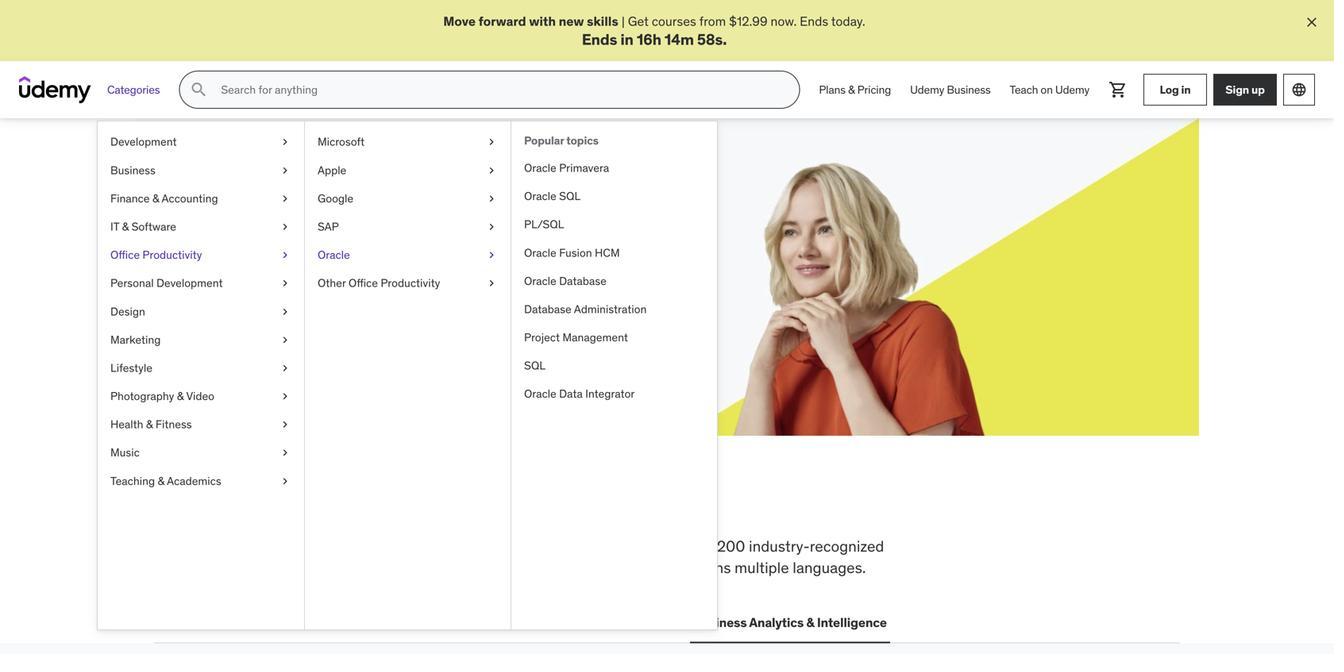 Task type: describe. For each thing, give the bounding box(es) containing it.
covering critical workplace skills to technical topics, including prep content for over 200 industry-recognized certifications, our catalog supports well-rounded professional development and spans multiple languages.
[[154, 537, 885, 578]]

oracle sql
[[524, 189, 581, 203]]

office productivity
[[110, 248, 202, 262]]

udemy image
[[19, 76, 91, 103]]

design
[[110, 305, 145, 319]]

expand
[[211, 227, 254, 243]]

personal development link
[[98, 270, 304, 298]]

2 vertical spatial in
[[500, 485, 531, 526]]

200
[[718, 537, 746, 556]]

professional
[[485, 558, 567, 578]]

xsmall image for design
[[279, 304, 292, 320]]

1 vertical spatial productivity
[[381, 276, 440, 291]]

sale
[[256, 245, 280, 261]]

new
[[559, 13, 584, 29]]

oracle data integrator link
[[512, 380, 718, 409]]

xsmall image for office productivity
[[279, 248, 292, 263]]

oracle database
[[524, 274, 607, 288]]

& for academics
[[158, 474, 165, 489]]

plans & pricing
[[820, 83, 892, 97]]

it & software
[[110, 220, 176, 234]]

sign
[[1226, 82, 1250, 97]]

sign up
[[1226, 82, 1266, 97]]

.
[[723, 30, 727, 49]]

shopping cart with 0 items image
[[1109, 80, 1128, 99]]

fitness
[[156, 418, 192, 432]]

personal
[[110, 276, 154, 291]]

data science
[[483, 615, 561, 631]]

integrator
[[586, 387, 635, 401]]

1 vertical spatial office
[[349, 276, 378, 291]]

xsmall image for google
[[486, 191, 498, 207]]

other office productivity link
[[305, 270, 511, 298]]

1 vertical spatial skills
[[263, 485, 349, 526]]

|
[[622, 13, 625, 29]]

1 vertical spatial sql
[[524, 359, 546, 373]]

health
[[110, 418, 143, 432]]

future
[[391, 188, 469, 221]]

oracle data integrator
[[524, 387, 635, 401]]

other
[[318, 276, 346, 291]]

oracle for oracle
[[318, 248, 350, 262]]

accounting
[[162, 191, 218, 206]]

xsmall image for microsoft
[[486, 134, 498, 150]]

potential
[[285, 227, 335, 243]]

google link
[[305, 185, 511, 213]]

administration
[[574, 302, 647, 317]]

sql link
[[512, 352, 718, 380]]

google
[[318, 191, 354, 206]]

move forward with new skills | get courses from $12.99 now. ends today. ends in 16h 14m 58s .
[[444, 13, 866, 49]]

data inside button
[[483, 615, 511, 631]]

0 vertical spatial office
[[110, 248, 140, 262]]

oracle database link
[[512, 267, 718, 296]]

& inside button
[[807, 615, 815, 631]]

the
[[207, 485, 257, 526]]

close image
[[1305, 14, 1321, 30]]

oracle element
[[511, 122, 718, 630]]

over
[[685, 537, 714, 556]]

well-
[[392, 558, 425, 578]]

it & software link
[[98, 213, 304, 241]]

& for video
[[177, 389, 184, 404]]

technical
[[394, 537, 456, 556]]

business inside "link"
[[947, 83, 991, 97]]

other office productivity
[[318, 276, 440, 291]]

need
[[418, 485, 494, 526]]

photography
[[110, 389, 174, 404]]

& for fitness
[[146, 418, 153, 432]]

move
[[444, 13, 476, 29]]

project management link
[[512, 324, 718, 352]]

with inside skills for your future expand your potential with a course for as little as $12.99. sale ends today.
[[338, 227, 362, 243]]

health & fitness link
[[98, 411, 304, 439]]

place
[[600, 485, 683, 526]]

Search for anything text field
[[218, 76, 781, 103]]

today. inside move forward with new skills | get courses from $12.99 now. ends today. ends in 16h 14m 58s .
[[832, 13, 866, 29]]

microsoft
[[318, 135, 365, 149]]

0 horizontal spatial ends
[[582, 30, 618, 49]]

$12.99
[[729, 13, 768, 29]]

plans & pricing link
[[810, 71, 901, 109]]

xsmall image for marketing
[[279, 332, 292, 348]]

0 vertical spatial sql
[[560, 189, 581, 203]]

web development button
[[154, 604, 269, 642]]

teach on udemy link
[[1001, 71, 1100, 109]]

lifestyle link
[[98, 354, 304, 383]]

development for web
[[187, 615, 266, 631]]

get
[[628, 13, 649, 29]]

data science button
[[480, 604, 564, 642]]

today. inside skills for your future expand your potential with a course for as little as $12.99. sale ends today.
[[314, 245, 348, 261]]

project
[[524, 331, 560, 345]]

courses
[[652, 13, 697, 29]]

health & fitness
[[110, 418, 192, 432]]

pricing
[[858, 83, 892, 97]]

skills for your future expand your potential with a course for as little as $12.99. sale ends today.
[[211, 188, 492, 261]]

oracle fusion hcm link
[[512, 239, 718, 267]]

log
[[1161, 82, 1180, 97]]

finance & accounting link
[[98, 185, 304, 213]]

business analytics & intelligence button
[[690, 604, 891, 642]]

prep
[[573, 537, 604, 556]]

oracle for oracle fusion hcm
[[524, 246, 557, 260]]

udemy inside "link"
[[911, 83, 945, 97]]

1 vertical spatial database
[[524, 302, 572, 317]]

& for pricing
[[849, 83, 855, 97]]

xsmall image for business
[[279, 163, 292, 178]]

marketing
[[110, 333, 161, 347]]

lifestyle
[[110, 361, 153, 375]]

1 horizontal spatial your
[[329, 188, 387, 221]]

workplace
[[267, 537, 336, 556]]

xsmall image for lifestyle
[[279, 361, 292, 376]]

business analytics & intelligence
[[694, 615, 887, 631]]

business for business analytics & intelligence
[[694, 615, 747, 631]]

it certifications button
[[282, 604, 383, 642]]

pl/sql
[[524, 217, 564, 232]]

certifications,
[[154, 558, 246, 578]]

from
[[700, 13, 726, 29]]

log in link
[[1144, 74, 1208, 106]]

log in
[[1161, 82, 1192, 97]]

science
[[514, 615, 561, 631]]

1 horizontal spatial ends
[[800, 13, 829, 29]]

xsmall image for it & software
[[279, 219, 292, 235]]

analytics
[[750, 615, 804, 631]]

you
[[355, 485, 412, 526]]



Task type: vqa. For each thing, say whether or not it's contained in the screenshot.
Apr
no



Task type: locate. For each thing, give the bounding box(es) containing it.
with
[[529, 13, 556, 29], [338, 227, 362, 243]]

xsmall image
[[486, 163, 498, 178], [279, 191, 292, 207], [279, 219, 292, 235], [486, 219, 498, 235], [279, 248, 292, 263], [486, 248, 498, 263], [279, 304, 292, 320], [279, 361, 292, 376], [279, 389, 292, 405], [279, 446, 292, 461]]

1 horizontal spatial as
[[479, 227, 492, 243]]

1 horizontal spatial sql
[[560, 189, 581, 203]]

udemy
[[911, 83, 945, 97], [1056, 83, 1090, 97]]

communication button
[[577, 604, 678, 642]]

0 horizontal spatial your
[[257, 227, 282, 243]]

0 horizontal spatial udemy
[[911, 83, 945, 97]]

2 udemy from the left
[[1056, 83, 1090, 97]]

it for it certifications
[[285, 615, 296, 631]]

oracle primavera
[[524, 161, 610, 175]]

productivity
[[143, 248, 202, 262], [381, 276, 440, 291]]

apple link
[[305, 156, 511, 185]]

1 vertical spatial data
[[483, 615, 511, 631]]

0 vertical spatial today.
[[832, 13, 866, 29]]

development
[[571, 558, 659, 578]]

oracle down popular
[[524, 161, 557, 175]]

oracle for oracle sql
[[524, 189, 557, 203]]

video
[[186, 389, 215, 404]]

1 vertical spatial today.
[[314, 245, 348, 261]]

1 horizontal spatial for
[[416, 227, 432, 243]]

& for accounting
[[152, 191, 159, 206]]

16h 14m 58s
[[637, 30, 723, 49]]

ends right the now.
[[800, 13, 829, 29]]

xsmall image inside finance & accounting link
[[279, 191, 292, 207]]

it certifications
[[285, 615, 379, 631]]

our
[[249, 558, 271, 578]]

office right other
[[349, 276, 378, 291]]

1 horizontal spatial productivity
[[381, 276, 440, 291]]

intelligence
[[818, 615, 887, 631]]

database administration
[[524, 302, 647, 317]]

0 horizontal spatial today.
[[314, 245, 348, 261]]

0 vertical spatial data
[[560, 387, 583, 401]]

xsmall image for health & fitness
[[279, 417, 292, 433]]

productivity up personal development
[[143, 248, 202, 262]]

ends
[[284, 245, 311, 261]]

pl/sql link
[[512, 211, 718, 239]]

0 vertical spatial your
[[329, 188, 387, 221]]

1 horizontal spatial with
[[529, 13, 556, 29]]

primavera
[[560, 161, 610, 175]]

sap link
[[305, 213, 511, 241]]

xsmall image for music
[[279, 446, 292, 461]]

development right web
[[187, 615, 266, 631]]

& right health on the left of the page
[[146, 418, 153, 432]]

including
[[507, 537, 569, 556]]

for for your
[[416, 227, 432, 243]]

topics
[[567, 134, 599, 148]]

2 horizontal spatial in
[[1182, 82, 1192, 97]]

2 as from the left
[[479, 227, 492, 243]]

today.
[[832, 13, 866, 29], [314, 245, 348, 261]]

& right 'teaching' at left
[[158, 474, 165, 489]]

0 horizontal spatial in
[[500, 485, 531, 526]]

photography & video
[[110, 389, 215, 404]]

xsmall image inside music link
[[279, 446, 292, 461]]

it for it & software
[[110, 220, 119, 234]]

oracle
[[524, 161, 557, 175], [524, 189, 557, 203], [524, 246, 557, 260], [318, 248, 350, 262], [524, 274, 557, 288], [524, 387, 557, 401]]

your up a
[[329, 188, 387, 221]]

development down office productivity link
[[157, 276, 223, 291]]

communication
[[580, 615, 674, 631]]

data left science
[[483, 615, 511, 631]]

2 vertical spatial for
[[663, 537, 681, 556]]

oracle sql link
[[512, 182, 718, 211]]

supports
[[328, 558, 388, 578]]

content
[[607, 537, 659, 556]]

business down the 'spans'
[[694, 615, 747, 631]]

0 horizontal spatial business
[[110, 163, 156, 177]]

business left teach
[[947, 83, 991, 97]]

0 vertical spatial skills
[[587, 13, 619, 29]]

development for personal
[[157, 276, 223, 291]]

teaching & academics link
[[98, 468, 304, 496]]

leadership button
[[395, 604, 467, 642]]

in up including
[[500, 485, 531, 526]]

1 vertical spatial it
[[285, 615, 296, 631]]

xsmall image inside teaching & academics link
[[279, 474, 292, 489]]

today. down the sap
[[314, 245, 348, 261]]

productivity down oracle link
[[381, 276, 440, 291]]

xsmall image inside marketing link
[[279, 332, 292, 348]]

0 horizontal spatial for
[[287, 188, 324, 221]]

xsmall image inside personal development link
[[279, 276, 292, 291]]

0 vertical spatial development
[[110, 135, 177, 149]]

xsmall image inside lifestyle link
[[279, 361, 292, 376]]

& left software
[[122, 220, 129, 234]]

xsmall image for teaching & academics
[[279, 474, 292, 489]]

popular
[[524, 134, 564, 148]]

web
[[157, 615, 184, 631]]

business link
[[98, 156, 304, 185]]

oracle for oracle database
[[524, 274, 557, 288]]

skills left |
[[587, 13, 619, 29]]

one
[[537, 485, 594, 526]]

sign up link
[[1214, 74, 1278, 106]]

0 horizontal spatial sql
[[524, 359, 546, 373]]

xsmall image inside sap link
[[486, 219, 498, 235]]

1 horizontal spatial business
[[694, 615, 747, 631]]

xsmall image inside 'development' link
[[279, 134, 292, 150]]

development link
[[98, 128, 304, 156]]

oracle up 'pl/sql'
[[524, 189, 557, 203]]

in down |
[[621, 30, 634, 49]]

& for software
[[122, 220, 129, 234]]

for right course
[[416, 227, 432, 243]]

choose a language image
[[1292, 82, 1308, 98]]

1 horizontal spatial it
[[285, 615, 296, 631]]

xsmall image for development
[[279, 134, 292, 150]]

course
[[375, 227, 413, 243]]

database administration link
[[512, 296, 718, 324]]

xsmall image inside health & fitness link
[[279, 417, 292, 433]]

oracle down oracle fusion hcm
[[524, 274, 557, 288]]

1 vertical spatial development
[[157, 276, 223, 291]]

submit search image
[[189, 80, 208, 99]]

oracle for oracle data integrator
[[524, 387, 557, 401]]

oracle link
[[305, 241, 511, 270]]

& left the video
[[177, 389, 184, 404]]

your
[[329, 188, 387, 221], [257, 227, 282, 243]]

database up 'database administration'
[[560, 274, 607, 288]]

business inside button
[[694, 615, 747, 631]]

0 horizontal spatial data
[[483, 615, 511, 631]]

oracle down project
[[524, 387, 557, 401]]

udemy business
[[911, 83, 991, 97]]

xsmall image for other office productivity
[[486, 276, 498, 291]]

plans
[[820, 83, 846, 97]]

0 vertical spatial it
[[110, 220, 119, 234]]

it down finance on the left of page
[[110, 220, 119, 234]]

xsmall image
[[279, 134, 292, 150], [486, 134, 498, 150], [279, 163, 292, 178], [486, 191, 498, 207], [279, 276, 292, 291], [486, 276, 498, 291], [279, 332, 292, 348], [279, 417, 292, 433], [279, 474, 292, 489]]

development inside button
[[187, 615, 266, 631]]

as
[[435, 227, 448, 243], [479, 227, 492, 243]]

xsmall image inside google link
[[486, 191, 498, 207]]

in right log
[[1182, 82, 1192, 97]]

web development
[[157, 615, 266, 631]]

marketing link
[[98, 326, 304, 354]]

database up project
[[524, 302, 572, 317]]

for inside covering critical workplace skills to technical topics, including prep content for over 200 industry-recognized certifications, our catalog supports well-rounded professional development and spans multiple languages.
[[663, 537, 681, 556]]

xsmall image for oracle
[[486, 248, 498, 263]]

ends down new
[[582, 30, 618, 49]]

business up finance on the left of page
[[110, 163, 156, 177]]

oracle for oracle primavera
[[524, 161, 557, 175]]

xsmall image for finance & accounting
[[279, 191, 292, 207]]

today. right the now.
[[832, 13, 866, 29]]

with left a
[[338, 227, 362, 243]]

2 vertical spatial skills
[[340, 537, 374, 556]]

business
[[947, 83, 991, 97], [110, 163, 156, 177], [694, 615, 747, 631]]

up
[[1252, 82, 1266, 97]]

0 vertical spatial for
[[287, 188, 324, 221]]

oracle up other
[[318, 248, 350, 262]]

0 vertical spatial business
[[947, 83, 991, 97]]

teach
[[1010, 83, 1039, 97]]

2 horizontal spatial business
[[947, 83, 991, 97]]

1 horizontal spatial udemy
[[1056, 83, 1090, 97]]

for up and
[[663, 537, 681, 556]]

in inside move forward with new skills | get courses from $12.99 now. ends today. ends in 16h 14m 58s .
[[621, 30, 634, 49]]

certifications
[[299, 615, 379, 631]]

1 horizontal spatial today.
[[832, 13, 866, 29]]

skills up supports
[[340, 537, 374, 556]]

xsmall image inside microsoft "link"
[[486, 134, 498, 150]]

1 horizontal spatial in
[[621, 30, 634, 49]]

udemy right on
[[1056, 83, 1090, 97]]

& right finance on the left of page
[[152, 191, 159, 206]]

fusion
[[560, 246, 593, 260]]

xsmall image inside office productivity link
[[279, 248, 292, 263]]

2 horizontal spatial for
[[663, 537, 681, 556]]

with inside move forward with new skills | get courses from $12.99 now. ends today. ends in 16h 14m 58s .
[[529, 13, 556, 29]]

for up potential
[[287, 188, 324, 221]]

& right analytics
[[807, 615, 815, 631]]

xsmall image for sap
[[486, 219, 498, 235]]

xsmall image inside the business link
[[279, 163, 292, 178]]

personal development
[[110, 276, 223, 291]]

1 vertical spatial with
[[338, 227, 362, 243]]

it left "certifications"
[[285, 615, 296, 631]]

skills
[[211, 188, 283, 221]]

it inside button
[[285, 615, 296, 631]]

music
[[110, 446, 140, 460]]

0 horizontal spatial office
[[110, 248, 140, 262]]

1 as from the left
[[435, 227, 448, 243]]

& right plans
[[849, 83, 855, 97]]

0 horizontal spatial as
[[435, 227, 448, 243]]

oracle down 'pl/sql'
[[524, 246, 557, 260]]

xsmall image inside design "link"
[[279, 304, 292, 320]]

1 udemy from the left
[[911, 83, 945, 97]]

business for business
[[110, 163, 156, 177]]

udemy right the pricing
[[911, 83, 945, 97]]

0 vertical spatial database
[[560, 274, 607, 288]]

for for workplace
[[663, 537, 681, 556]]

teach on udemy
[[1010, 83, 1090, 97]]

0 horizontal spatial it
[[110, 220, 119, 234]]

popular topics
[[524, 134, 599, 148]]

languages.
[[793, 558, 866, 578]]

xsmall image inside other office productivity link
[[486, 276, 498, 291]]

skills
[[587, 13, 619, 29], [263, 485, 349, 526], [340, 537, 374, 556]]

a
[[365, 227, 372, 243]]

as left little
[[435, 227, 448, 243]]

xsmall image inside 'it & software' link
[[279, 219, 292, 235]]

sql down project
[[524, 359, 546, 373]]

sql down oracle primavera
[[560, 189, 581, 203]]

apple
[[318, 163, 347, 177]]

2 vertical spatial business
[[694, 615, 747, 631]]

with left new
[[529, 13, 556, 29]]

0 vertical spatial in
[[621, 30, 634, 49]]

0 vertical spatial productivity
[[143, 248, 202, 262]]

1 vertical spatial business
[[110, 163, 156, 177]]

skills inside move forward with new skills | get courses from $12.99 now. ends today. ends in 16h 14m 58s .
[[587, 13, 619, 29]]

xsmall image inside "photography & video" link
[[279, 389, 292, 405]]

your up sale
[[257, 227, 282, 243]]

1 horizontal spatial office
[[349, 276, 378, 291]]

xsmall image inside oracle link
[[486, 248, 498, 263]]

0 vertical spatial with
[[529, 13, 556, 29]]

1 vertical spatial your
[[257, 227, 282, 243]]

1 vertical spatial for
[[416, 227, 432, 243]]

development down categories dropdown button
[[110, 135, 177, 149]]

skills inside covering critical workplace skills to technical topics, including prep content for over 200 industry-recognized certifications, our catalog supports well-rounded professional development and spans multiple languages.
[[340, 537, 374, 556]]

xsmall image for personal development
[[279, 276, 292, 291]]

0 horizontal spatial with
[[338, 227, 362, 243]]

music link
[[98, 439, 304, 468]]

critical
[[218, 537, 263, 556]]

2 vertical spatial development
[[187, 615, 266, 631]]

skills up workplace
[[263, 485, 349, 526]]

1 horizontal spatial data
[[560, 387, 583, 401]]

1 vertical spatial in
[[1182, 82, 1192, 97]]

data inside oracle element
[[560, 387, 583, 401]]

on
[[1041, 83, 1053, 97]]

data left integrator
[[560, 387, 583, 401]]

project management
[[524, 331, 628, 345]]

little
[[451, 227, 476, 243]]

office up personal
[[110, 248, 140, 262]]

xsmall image for apple
[[486, 163, 498, 178]]

xsmall image inside apple 'link'
[[486, 163, 498, 178]]

as right little
[[479, 227, 492, 243]]

teaching & academics
[[110, 474, 221, 489]]

xsmall image for photography & video
[[279, 389, 292, 405]]

$12.99.
[[211, 245, 253, 261]]

all the skills you need in one place
[[154, 485, 683, 526]]

0 horizontal spatial productivity
[[143, 248, 202, 262]]



